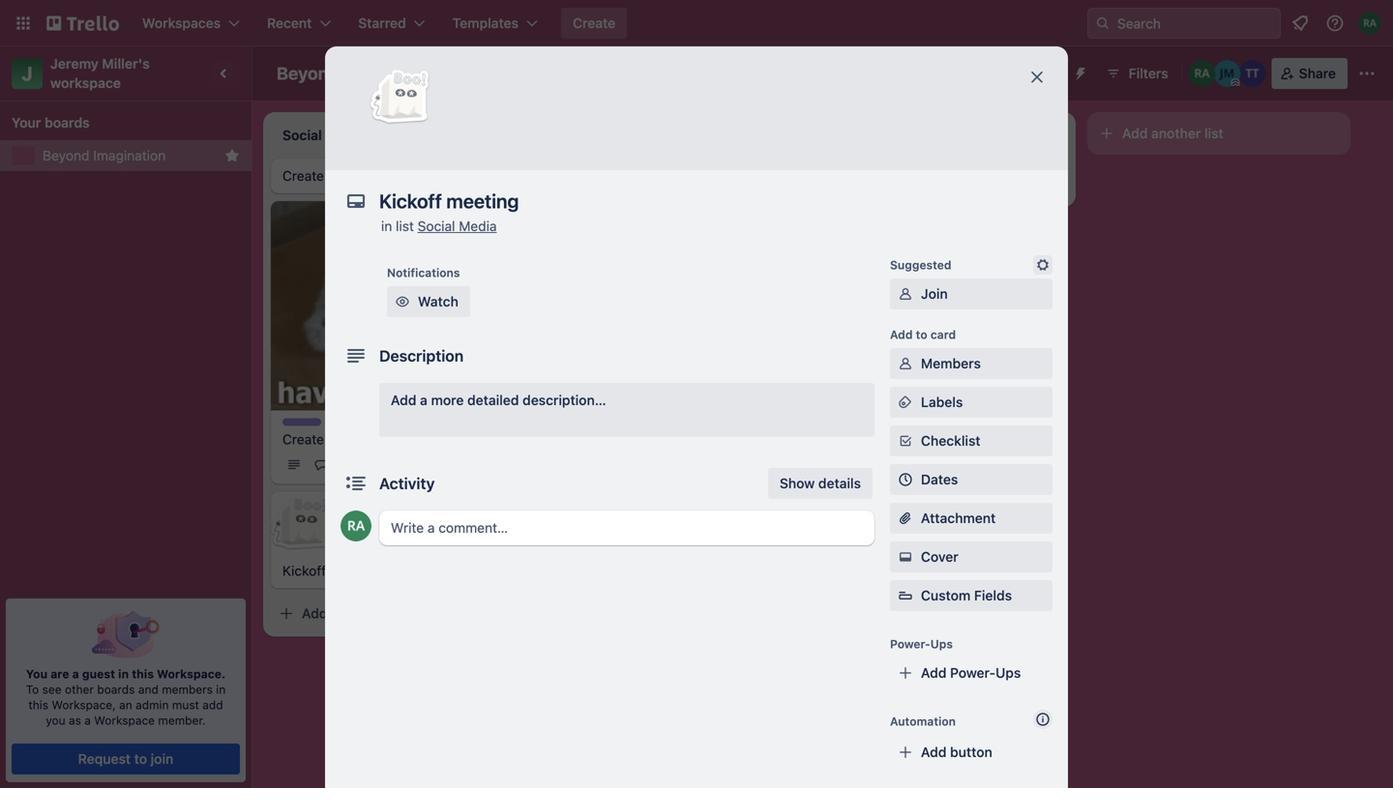 Task type: describe. For each thing, give the bounding box(es) containing it.
add for add another list
[[1123, 125, 1148, 141]]

sm image for labels
[[896, 393, 916, 412]]

miller's
[[102, 56, 150, 72]]

to
[[26, 683, 39, 697]]

workspace,
[[52, 699, 116, 712]]

dates button
[[891, 465, 1053, 496]]

jeremy miller's workspace
[[50, 56, 153, 91]]

attachment
[[922, 511, 996, 527]]

instagram
[[328, 432, 390, 448]]

automation
[[891, 715, 956, 729]]

beyond imagination inside text box
[[277, 63, 442, 84]]

sm image for members
[[896, 354, 916, 374]]

workspace.
[[157, 668, 226, 681]]

add a more detailed description…
[[391, 393, 607, 408]]

see
[[42, 683, 62, 697]]

description
[[379, 347, 464, 365]]

linkedin
[[328, 168, 380, 184]]

0 horizontal spatial imagination
[[93, 148, 166, 164]]

button
[[951, 745, 993, 761]]

add for add power-ups
[[922, 665, 947, 681]]

0 vertical spatial in
[[381, 218, 392, 234]]

terry turtle (terryturtle) image
[[488, 453, 511, 477]]

pete ghost image
[[369, 66, 431, 128]]

compliment the chef
[[558, 385, 690, 401]]

0 vertical spatial ruby anderson (rubyanderson7) image
[[1359, 12, 1382, 35]]

beyond imagination link
[[43, 146, 217, 166]]

0 horizontal spatial ruby anderson (rubyanderson7) image
[[341, 511, 372, 542]]

admin
[[136, 699, 169, 712]]

dates
[[922, 472, 959, 488]]

add a card
[[302, 606, 371, 622]]

to for join
[[134, 752, 147, 768]]

power ups image
[[1038, 66, 1054, 81]]

add to card
[[891, 328, 957, 342]]

show details link
[[768, 469, 873, 499]]

create for create linkedin
[[283, 168, 324, 184]]

automation image
[[1066, 58, 1093, 85]]

as
[[69, 714, 81, 728]]

kickoff
[[283, 563, 326, 579]]

sm image for checklist
[[896, 432, 916, 451]]

you are a guest in this workspace. to see other boards and members in this workspace, an admin must add you as a workspace member.
[[26, 668, 226, 728]]

are
[[51, 668, 69, 681]]

social media link
[[418, 218, 497, 234]]

1 vertical spatial beyond imagination
[[43, 148, 166, 164]]

1 vertical spatial terry turtle (terryturtle) image
[[709, 407, 732, 430]]

request to join button
[[12, 744, 240, 775]]

guest
[[82, 668, 115, 681]]

sm image for join
[[896, 285, 916, 304]]

boards inside your boards with 1 items element
[[45, 115, 90, 131]]

0 vertical spatial this
[[132, 668, 154, 681]]

media
[[459, 218, 497, 234]]

cover
[[922, 549, 959, 565]]

add
[[203, 699, 223, 712]]

workspace
[[94, 714, 155, 728]]

create linkedin
[[283, 168, 380, 184]]

join link
[[891, 279, 1053, 310]]

a inside add a more detailed description… link
[[420, 393, 428, 408]]

chef
[[661, 385, 690, 401]]

activity
[[379, 475, 435, 493]]

1 vertical spatial in
[[118, 668, 129, 681]]

add another list button
[[1088, 112, 1351, 155]]

card for add to card
[[931, 328, 957, 342]]

fields
[[975, 588, 1013, 604]]

member.
[[158, 714, 206, 728]]

add power-ups link
[[891, 658, 1053, 689]]

create instagram
[[283, 432, 390, 448]]

1 horizontal spatial in
[[216, 683, 226, 697]]

add for add a more detailed description…
[[391, 393, 417, 408]]

must
[[172, 699, 199, 712]]

in list social media
[[381, 218, 497, 234]]

1 horizontal spatial jeremy miller (jeremymiller198) image
[[1215, 60, 1242, 87]]

labels
[[922, 394, 963, 410]]

the
[[637, 385, 657, 401]]

suggested
[[891, 258, 952, 272]]

your
[[12, 115, 41, 131]]

boards inside 'you are a guest in this workspace. to see other boards and members in this workspace, an admin must add you as a workspace member.'
[[97, 683, 135, 697]]

workspace
[[50, 75, 121, 91]]

1 vertical spatial ups
[[996, 665, 1022, 681]]

starred icon image
[[225, 148, 240, 164]]

custom
[[922, 588, 971, 604]]

jeremy
[[50, 56, 99, 72]]

you
[[46, 714, 65, 728]]

color: bold red, title: "thoughts" element
[[558, 166, 611, 181]]

labels link
[[891, 387, 1053, 418]]

custom fields button
[[891, 587, 1053, 606]]

add button
[[922, 745, 993, 761]]

checklist
[[922, 433, 981, 449]]

Board name text field
[[267, 58, 451, 89]]

add another list
[[1123, 125, 1224, 141]]

filters button
[[1100, 58, 1175, 89]]

show
[[780, 476, 815, 492]]

share
[[1300, 65, 1337, 81]]

join
[[151, 752, 174, 768]]

description…
[[523, 393, 607, 408]]

request
[[78, 752, 131, 768]]



Task type: vqa. For each thing, say whether or not it's contained in the screenshot.
REQUEST
yes



Task type: locate. For each thing, give the bounding box(es) containing it.
sm image inside labels link
[[896, 393, 916, 412]]

another
[[1152, 125, 1202, 141]]

beyond left the pete ghost image
[[277, 63, 339, 84]]

0 vertical spatial beyond imagination
[[277, 63, 442, 84]]

0 horizontal spatial ups
[[931, 638, 953, 651]]

join
[[922, 286, 948, 302]]

create from template… image
[[771, 456, 786, 471]]

Search field
[[1111, 9, 1281, 38]]

None text field
[[370, 184, 1009, 219]]

ruby anderson (rubyanderson7) image
[[1189, 60, 1216, 87]]

1 vertical spatial beyond
[[43, 148, 90, 164]]

sm image inside cover link
[[896, 548, 916, 567]]

beyond inside beyond imagination text box
[[277, 63, 339, 84]]

sm image left watch
[[393, 292, 412, 312]]

ruby anderson (rubyanderson7) image right open information menu image
[[1359, 12, 1382, 35]]

beyond imagination
[[277, 63, 442, 84], [43, 148, 166, 164]]

meeting
[[330, 563, 381, 579]]

0 vertical spatial imagination
[[343, 63, 442, 84]]

create inside create linkedin link
[[283, 168, 324, 184]]

boards up an
[[97, 683, 135, 697]]

2 vertical spatial create
[[283, 432, 324, 448]]

back to home image
[[46, 8, 119, 39]]

watch button
[[387, 287, 470, 317]]

0 horizontal spatial card
[[342, 606, 371, 622]]

sm image inside watch button
[[393, 292, 412, 312]]

2 horizontal spatial in
[[381, 218, 392, 234]]

0 horizontal spatial terry turtle (terryturtle) image
[[709, 407, 732, 430]]

1 horizontal spatial this
[[132, 668, 154, 681]]

0 horizontal spatial this
[[28, 699, 48, 712]]

add up 'create instagram' link
[[391, 393, 417, 408]]

other
[[65, 683, 94, 697]]

beyond inside beyond imagination link
[[43, 148, 90, 164]]

1 horizontal spatial power-
[[951, 665, 996, 681]]

request to join
[[78, 752, 174, 768]]

Write a comment text field
[[379, 511, 875, 546]]

beyond down the your boards
[[43, 148, 90, 164]]

compliment
[[558, 385, 633, 401]]

0 horizontal spatial jeremy miller (jeremymiller198) image
[[736, 407, 759, 430]]

checklist link
[[891, 426, 1053, 457]]

0 horizontal spatial beyond imagination
[[43, 148, 166, 164]]

sm image for watch
[[393, 292, 412, 312]]

None checkbox
[[558, 407, 624, 430]]

sm image
[[1034, 256, 1053, 275], [896, 285, 916, 304], [896, 393, 916, 412], [896, 432, 916, 451], [896, 548, 916, 567]]

2 vertical spatial in
[[216, 683, 226, 697]]

watch
[[418, 294, 459, 310]]

add power-ups
[[922, 665, 1022, 681]]

terry turtle (terryturtle) image
[[1240, 60, 1267, 87], [709, 407, 732, 430]]

in left the social
[[381, 218, 392, 234]]

0 vertical spatial card
[[931, 328, 957, 342]]

add
[[1123, 125, 1148, 141], [891, 328, 913, 342], [391, 393, 417, 408], [302, 606, 328, 622], [922, 665, 947, 681], [922, 745, 947, 761]]

details
[[819, 476, 862, 492]]

to inside 'button'
[[134, 752, 147, 768]]

add down the kickoff
[[302, 606, 328, 622]]

social
[[418, 218, 455, 234]]

0 horizontal spatial power-
[[891, 638, 931, 651]]

search image
[[1096, 15, 1111, 31]]

sm image inside join link
[[896, 285, 916, 304]]

1 vertical spatial jeremy miller (jeremymiller198) image
[[736, 407, 759, 430]]

create inside create button
[[573, 15, 616, 31]]

1 vertical spatial list
[[396, 218, 414, 234]]

1 vertical spatial ruby anderson (rubyanderson7) image
[[763, 407, 786, 430]]

1 horizontal spatial imagination
[[343, 63, 442, 84]]

this
[[132, 668, 154, 681], [28, 699, 48, 712]]

1 horizontal spatial to
[[916, 328, 928, 342]]

notifications
[[387, 266, 460, 280]]

ruby anderson (rubyanderson7) image up meeting
[[341, 511, 372, 542]]

add left another
[[1123, 125, 1148, 141]]

add down automation
[[922, 745, 947, 761]]

sm image inside members link
[[896, 354, 916, 374]]

0 vertical spatial to
[[916, 328, 928, 342]]

1 horizontal spatial terry turtle (terryturtle) image
[[1240, 60, 1267, 87]]

0 horizontal spatial list
[[396, 218, 414, 234]]

1 vertical spatial card
[[342, 606, 371, 622]]

create for create
[[573, 15, 616, 31]]

ruby anderson (rubyanderson7) image
[[1359, 12, 1382, 35], [763, 407, 786, 430], [341, 511, 372, 542]]

add a card button
[[271, 599, 488, 630]]

1 horizontal spatial sm image
[[896, 354, 916, 374]]

sm image for cover
[[896, 548, 916, 567]]

cover link
[[891, 542, 1053, 573]]

show details
[[780, 476, 862, 492]]

0 vertical spatial list
[[1205, 125, 1224, 141]]

add for add a card
[[302, 606, 328, 622]]

add down power-ups
[[922, 665, 947, 681]]

sm image left the join
[[896, 285, 916, 304]]

0 vertical spatial sm image
[[393, 292, 412, 312]]

custom fields
[[922, 588, 1013, 604]]

add for add to card
[[891, 328, 913, 342]]

a right are
[[72, 668, 79, 681]]

list inside "button"
[[1205, 125, 1224, 141]]

sm image left labels
[[896, 393, 916, 412]]

color: purple, title: none image
[[283, 419, 321, 426]]

jeremy miller (jeremymiller198) image down search field
[[1215, 60, 1242, 87]]

share button
[[1273, 58, 1348, 89]]

list left the social
[[396, 218, 414, 234]]

more
[[431, 393, 464, 408]]

an
[[119, 699, 132, 712]]

1 vertical spatial boards
[[97, 683, 135, 697]]

a inside 'add a card' button
[[331, 606, 339, 622]]

1 horizontal spatial beyond
[[277, 63, 339, 84]]

0 horizontal spatial boards
[[45, 115, 90, 131]]

imagination inside text box
[[343, 63, 442, 84]]

1 vertical spatial power-
[[951, 665, 996, 681]]

your boards
[[12, 115, 90, 131]]

detailed
[[468, 393, 519, 408]]

1 horizontal spatial list
[[1205, 125, 1224, 141]]

0 horizontal spatial to
[[134, 752, 147, 768]]

add button button
[[891, 738, 1053, 769]]

a left more on the left
[[420, 393, 428, 408]]

you
[[26, 668, 48, 681]]

j
[[22, 62, 33, 85]]

ruby anderson (rubyanderson7) image up create from template… 'icon' at the right of the page
[[763, 407, 786, 430]]

create inside 'create instagram' link
[[283, 432, 324, 448]]

in right guest
[[118, 668, 129, 681]]

1 vertical spatial create
[[283, 168, 324, 184]]

terry turtle (terryturtle) image down compliment the chef link
[[709, 407, 732, 430]]

ups down fields
[[996, 665, 1022, 681]]

sm image down add to card
[[896, 354, 916, 374]]

sm image left checklist
[[896, 432, 916, 451]]

2 vertical spatial ruby anderson (rubyanderson7) image
[[341, 511, 372, 542]]

filters
[[1129, 65, 1169, 81]]

ups up add power-ups
[[931, 638, 953, 651]]

0 vertical spatial jeremy miller (jeremymiller198) image
[[1215, 60, 1242, 87]]

jeremy miller (jeremymiller198) image
[[1215, 60, 1242, 87], [736, 407, 759, 430]]

sm image inside checklist link
[[896, 432, 916, 451]]

boards
[[45, 115, 90, 131], [97, 683, 135, 697]]

create instagram link
[[283, 430, 507, 450]]

members
[[922, 356, 981, 372]]

show menu image
[[1358, 64, 1377, 83]]

in
[[381, 218, 392, 234], [118, 668, 129, 681], [216, 683, 226, 697]]

in up add
[[216, 683, 226, 697]]

1 horizontal spatial ruby anderson (rubyanderson7) image
[[763, 407, 786, 430]]

to
[[916, 328, 928, 342], [134, 752, 147, 768]]

0 horizontal spatial in
[[118, 668, 129, 681]]

primary element
[[0, 0, 1394, 46]]

add inside "button"
[[1123, 125, 1148, 141]]

0 notifications image
[[1289, 12, 1313, 35]]

attachment button
[[891, 503, 1053, 534]]

this down 'to'
[[28, 699, 48, 712]]

card inside button
[[342, 606, 371, 622]]

0 vertical spatial beyond
[[277, 63, 339, 84]]

a down kickoff meeting
[[331, 606, 339, 622]]

terry turtle (terryturtle) image right ruby anderson (rubyanderson7) icon
[[1240, 60, 1267, 87]]

members
[[162, 683, 213, 697]]

add down suggested
[[891, 328, 913, 342]]

boards right your
[[45, 115, 90, 131]]

1 vertical spatial imagination
[[93, 148, 166, 164]]

card for add a card
[[342, 606, 371, 622]]

1 horizontal spatial boards
[[97, 683, 135, 697]]

members link
[[891, 348, 1053, 379]]

and
[[138, 683, 159, 697]]

create linkedin link
[[283, 166, 507, 186]]

power- down custom
[[891, 638, 931, 651]]

this up and
[[132, 668, 154, 681]]

a right as
[[84, 714, 91, 728]]

add for add button
[[922, 745, 947, 761]]

1 horizontal spatial beyond imagination
[[277, 63, 442, 84]]

power-
[[891, 638, 931, 651], [951, 665, 996, 681]]

your boards with 1 items element
[[12, 111, 230, 135]]

to left join
[[134, 752, 147, 768]]

compliment the chef link
[[558, 384, 782, 403]]

0 vertical spatial power-
[[891, 638, 931, 651]]

a
[[420, 393, 428, 408], [331, 606, 339, 622], [72, 668, 79, 681], [84, 714, 91, 728]]

1 vertical spatial sm image
[[896, 354, 916, 374]]

open information menu image
[[1326, 14, 1345, 33]]

card up 'members'
[[931, 328, 957, 342]]

to up 'members'
[[916, 328, 928, 342]]

card
[[931, 328, 957, 342], [342, 606, 371, 622]]

0 vertical spatial boards
[[45, 115, 90, 131]]

0 vertical spatial create
[[573, 15, 616, 31]]

jeremy miller (jeremymiller198) image down compliment the chef link
[[736, 407, 759, 430]]

1 vertical spatial this
[[28, 699, 48, 712]]

card down meeting
[[342, 606, 371, 622]]

sm image for suggested
[[1034, 256, 1053, 275]]

sm image left cover
[[896, 548, 916, 567]]

ups
[[931, 638, 953, 651], [996, 665, 1022, 681]]

0 horizontal spatial sm image
[[393, 292, 412, 312]]

create for create instagram
[[283, 432, 324, 448]]

0 vertical spatial ups
[[931, 638, 953, 651]]

add a more detailed description… link
[[379, 383, 875, 438]]

1 horizontal spatial card
[[931, 328, 957, 342]]

create button
[[561, 8, 627, 39]]

2 horizontal spatial ruby anderson (rubyanderson7) image
[[1359, 12, 1382, 35]]

power-ups
[[891, 638, 953, 651]]

power- down power-ups
[[951, 665, 996, 681]]

1 vertical spatial to
[[134, 752, 147, 768]]

thoughts
[[558, 167, 611, 181]]

kickoff meeting
[[283, 563, 381, 579]]

0 vertical spatial terry turtle (terryturtle) image
[[1240, 60, 1267, 87]]

sm image
[[393, 292, 412, 312], [896, 354, 916, 374]]

kickoff meeting link
[[283, 562, 507, 581]]

list right another
[[1205, 125, 1224, 141]]

1 horizontal spatial ups
[[996, 665, 1022, 681]]

sm image up join link
[[1034, 256, 1053, 275]]

to for card
[[916, 328, 928, 342]]

0 horizontal spatial beyond
[[43, 148, 90, 164]]



